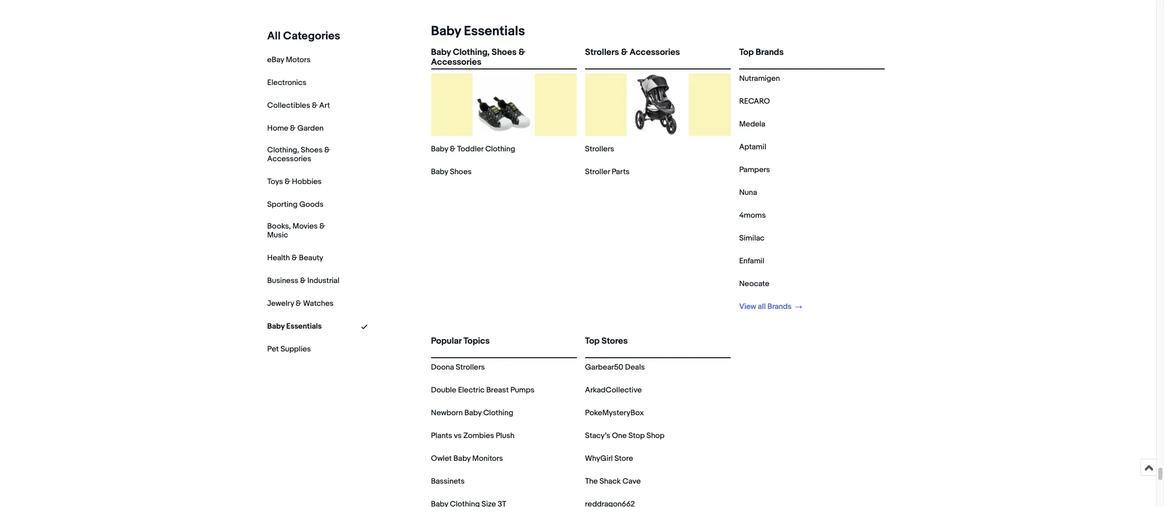 Task type: vqa. For each thing, say whether or not it's contained in the screenshot.
"Strollers" associated with Strollers Link
yes



Task type: locate. For each thing, give the bounding box(es) containing it.
stacy's one stop shop
[[585, 431, 665, 441]]

0 vertical spatial clothing,
[[453, 47, 490, 58]]

& for collectibles & art
[[312, 101, 318, 110]]

all
[[758, 302, 766, 312]]

0 vertical spatial clothing
[[486, 144, 516, 154]]

1 vertical spatial top
[[585, 336, 600, 346]]

hobbies
[[292, 177, 322, 187]]

baby essentials up the supplies
[[267, 321, 322, 331]]

0 horizontal spatial baby essentials link
[[267, 321, 322, 331]]

garden
[[298, 123, 324, 133]]

stroller parts link
[[585, 167, 630, 177]]

0 vertical spatial brands
[[756, 47, 784, 58]]

stroller parts
[[585, 167, 630, 177]]

baby essentials up "baby clothing, shoes & accessories"
[[431, 23, 525, 39]]

electronics link
[[267, 78, 307, 88]]

0 horizontal spatial baby essentials
[[267, 321, 322, 331]]

top stores
[[585, 336, 628, 346]]

1 vertical spatial shoes
[[301, 145, 323, 155]]

0 vertical spatial top
[[740, 47, 754, 58]]

1 vertical spatial strollers
[[585, 144, 615, 154]]

newborn baby clothing
[[431, 408, 514, 418]]

pet supplies link
[[267, 344, 311, 354]]

1 vertical spatial clothing,
[[267, 145, 299, 155]]

2 horizontal spatial accessories
[[630, 47, 680, 58]]

shoes inside clothing, shoes & accessories
[[301, 145, 323, 155]]

accessories inside clothing, shoes & accessories
[[267, 154, 311, 164]]

store
[[615, 454, 634, 464]]

shoes
[[492, 47, 517, 58], [301, 145, 323, 155], [450, 167, 472, 177]]

0 horizontal spatial essentials
[[286, 321, 322, 331]]

health & beauty
[[267, 253, 323, 263]]

medela link
[[740, 119, 766, 129]]

& for strollers & accessories
[[621, 47, 628, 58]]

strollers for strollers link on the right of the page
[[585, 144, 615, 154]]

enfamil link
[[740, 256, 765, 266]]

books, movies & music
[[267, 221, 325, 240]]

0 horizontal spatial shoes
[[301, 145, 323, 155]]

1 horizontal spatial clothing,
[[453, 47, 490, 58]]

clothing down breast
[[484, 408, 514, 418]]

collectibles & art link
[[267, 101, 330, 110]]

1 horizontal spatial top
[[740, 47, 754, 58]]

baby essentials
[[431, 23, 525, 39], [267, 321, 322, 331]]

jewelry
[[267, 299, 294, 308]]

& inside "baby clothing, shoes & accessories"
[[519, 47, 526, 58]]

top left stores
[[585, 336, 600, 346]]

0 vertical spatial strollers
[[585, 47, 619, 58]]

& for home & garden
[[290, 123, 296, 133]]

double electric breast pumps link
[[431, 385, 535, 395]]

whygirl store
[[585, 454, 634, 464]]

ebay
[[267, 55, 284, 65]]

2 vertical spatial shoes
[[450, 167, 472, 177]]

pumps
[[511, 385, 535, 395]]

plush
[[496, 431, 515, 441]]

shoes for baby shoes
[[450, 167, 472, 177]]

clothing, shoes & accessories
[[267, 145, 330, 164]]

1 vertical spatial baby essentials link
[[267, 321, 322, 331]]

whygirl store link
[[585, 454, 634, 464]]

1 vertical spatial essentials
[[286, 321, 322, 331]]

shoes for clothing, shoes & accessories
[[301, 145, 323, 155]]

top up nutramigen link
[[740, 47, 754, 58]]

essentials down jewelry & watches link
[[286, 321, 322, 331]]

toys & hobbies
[[267, 177, 322, 187]]

the shack cave link
[[585, 477, 641, 486]]

monitors
[[473, 454, 503, 464]]

0 horizontal spatial clothing,
[[267, 145, 299, 155]]

breast
[[487, 385, 509, 395]]

top
[[740, 47, 754, 58], [585, 336, 600, 346]]

baby
[[431, 23, 461, 39], [431, 47, 451, 58], [431, 144, 448, 154], [431, 167, 448, 177], [267, 321, 285, 331], [465, 408, 482, 418], [454, 454, 471, 464]]

one
[[612, 431, 627, 441]]

baby essentials link up the supplies
[[267, 321, 322, 331]]

clothing, inside clothing, shoes & accessories
[[267, 145, 299, 155]]

strollers link
[[585, 144, 615, 154]]

clothing right toddler
[[486, 144, 516, 154]]

pokemysterybox
[[585, 408, 644, 418]]

medela
[[740, 119, 766, 129]]

owlet
[[431, 454, 452, 464]]

1 vertical spatial clothing
[[484, 408, 514, 418]]

& for baby & toddler clothing
[[450, 144, 456, 154]]

top brands
[[740, 47, 784, 58]]

shop
[[647, 431, 665, 441]]

accessories inside "baby clothing, shoes & accessories"
[[431, 57, 482, 68]]

1 horizontal spatial accessories
[[431, 57, 482, 68]]

neocate link
[[740, 279, 770, 289]]

garbear50 deals
[[585, 363, 645, 372]]

popular
[[431, 336, 462, 346]]

baby essentials link up "baby clothing, shoes & accessories"
[[427, 23, 525, 39]]

1 horizontal spatial essentials
[[464, 23, 525, 39]]

stacy's one stop shop link
[[585, 431, 665, 441]]

accessories
[[630, 47, 680, 58], [431, 57, 482, 68], [267, 154, 311, 164]]

watches
[[303, 299, 334, 308]]

vs
[[454, 431, 462, 441]]

2 vertical spatial strollers
[[456, 363, 485, 372]]

baby clothing, shoes & accessories image
[[473, 74, 535, 136]]

clothing
[[486, 144, 516, 154], [484, 408, 514, 418]]

strollers & accessories image
[[627, 74, 689, 136]]

1 horizontal spatial baby essentials
[[431, 23, 525, 39]]

essentials
[[464, 23, 525, 39], [286, 321, 322, 331]]

doona strollers
[[431, 363, 485, 372]]

pet supplies
[[267, 344, 311, 354]]

1 horizontal spatial shoes
[[450, 167, 472, 177]]

health & beauty link
[[267, 253, 323, 263]]

2 horizontal spatial shoes
[[492, 47, 517, 58]]

home & garden link
[[267, 123, 324, 133]]

bassinets
[[431, 477, 465, 486]]

strollers & accessories link
[[585, 47, 731, 66]]

art
[[319, 101, 330, 110]]

0 vertical spatial shoes
[[492, 47, 517, 58]]

shoes inside "baby clothing, shoes & accessories"
[[492, 47, 517, 58]]

1 horizontal spatial baby essentials link
[[427, 23, 525, 39]]

0 vertical spatial essentials
[[464, 23, 525, 39]]

brands up nutramigen link
[[756, 47, 784, 58]]

the
[[585, 477, 598, 486]]

arkadcollective
[[585, 385, 642, 395]]

plants
[[431, 431, 452, 441]]

0 horizontal spatial top
[[585, 336, 600, 346]]

whygirl
[[585, 454, 613, 464]]

essentials up baby clothing, shoes & accessories link
[[464, 23, 525, 39]]

garbear50
[[585, 363, 624, 372]]

newborn baby clothing link
[[431, 408, 514, 418]]

motors
[[286, 55, 311, 65]]

0 horizontal spatial accessories
[[267, 154, 311, 164]]

0 vertical spatial baby essentials
[[431, 23, 525, 39]]

topics
[[464, 336, 490, 346]]

the shack cave
[[585, 477, 641, 486]]

brands right all
[[768, 302, 792, 312]]



Task type: describe. For each thing, give the bounding box(es) containing it.
health
[[267, 253, 290, 263]]

toddler
[[457, 144, 484, 154]]

top for top brands
[[740, 47, 754, 58]]

1 vertical spatial brands
[[768, 302, 792, 312]]

recaro
[[740, 96, 770, 106]]

nuna link
[[740, 188, 758, 198]]

baby shoes
[[431, 167, 472, 177]]

view all brands link
[[740, 302, 803, 312]]

pampers link
[[740, 165, 771, 175]]

0 vertical spatial baby essentials link
[[427, 23, 525, 39]]

aptamil link
[[740, 142, 767, 152]]

zombies
[[464, 431, 494, 441]]

accessories inside strollers & accessories link
[[630, 47, 680, 58]]

newborn
[[431, 408, 463, 418]]

owlet baby monitors
[[431, 454, 503, 464]]

bassinets link
[[431, 477, 465, 486]]

nuna
[[740, 188, 758, 198]]

baby & toddler clothing link
[[431, 144, 516, 154]]

stacy's
[[585, 431, 611, 441]]

ebay motors
[[267, 55, 311, 65]]

clothing, inside "baby clothing, shoes & accessories"
[[453, 47, 490, 58]]

all categories
[[267, 30, 340, 43]]

view
[[740, 302, 757, 312]]

double electric breast pumps
[[431, 385, 535, 395]]

collectibles & art
[[267, 101, 330, 110]]

strollers for strollers & accessories
[[585, 47, 619, 58]]

recaro link
[[740, 96, 770, 106]]

deals
[[625, 363, 645, 372]]

baby clothing, shoes & accessories link
[[431, 47, 577, 68]]

collectibles
[[267, 101, 310, 110]]

jewelry & watches
[[267, 299, 334, 308]]

popular topics
[[431, 336, 490, 346]]

sporting goods
[[267, 200, 324, 209]]

shack
[[600, 477, 621, 486]]

stop
[[629, 431, 645, 441]]

& for business & industrial
[[300, 276, 306, 286]]

all
[[267, 30, 281, 43]]

books,
[[267, 221, 291, 231]]

sporting
[[267, 200, 298, 209]]

home
[[267, 123, 289, 133]]

1 vertical spatial baby essentials
[[267, 321, 322, 331]]

neocate
[[740, 279, 770, 289]]

electric
[[458, 385, 485, 395]]

pokemysterybox link
[[585, 408, 644, 418]]

& for health & beauty
[[292, 253, 297, 263]]

similac link
[[740, 233, 765, 243]]

4moms link
[[740, 211, 766, 220]]

home & garden
[[267, 123, 324, 133]]

& for jewelry & watches
[[296, 299, 302, 308]]

parts
[[612, 167, 630, 177]]

electronics
[[267, 78, 307, 88]]

view all brands
[[740, 302, 794, 312]]

pampers
[[740, 165, 771, 175]]

plants vs zombies plush link
[[431, 431, 515, 441]]

baby inside "baby clothing, shoes & accessories"
[[431, 47, 451, 58]]

stroller
[[585, 167, 610, 177]]

books, movies & music link
[[267, 221, 340, 240]]

aptamil
[[740, 142, 767, 152]]

cave
[[623, 477, 641, 486]]

business
[[267, 276, 299, 286]]

doona strollers link
[[431, 363, 485, 372]]

enfamil
[[740, 256, 765, 266]]

& inside clothing, shoes & accessories
[[324, 145, 330, 155]]

pet
[[267, 344, 279, 354]]

owlet baby monitors link
[[431, 454, 503, 464]]

garbear50 deals link
[[585, 363, 645, 372]]

toys & hobbies link
[[267, 177, 322, 187]]

jewelry & watches link
[[267, 299, 334, 308]]

similac
[[740, 233, 765, 243]]

industrial
[[308, 276, 340, 286]]

top for top stores
[[585, 336, 600, 346]]

supplies
[[281, 344, 311, 354]]

toys
[[267, 177, 283, 187]]

baby shoes link
[[431, 167, 472, 177]]

business & industrial
[[267, 276, 340, 286]]

nutramigen
[[740, 74, 780, 83]]

beauty
[[299, 253, 323, 263]]

& for toys & hobbies
[[285, 177, 290, 187]]

plants vs zombies plush
[[431, 431, 515, 441]]

arkadcollective link
[[585, 385, 642, 395]]

& inside books, movies & music
[[320, 221, 325, 231]]

music
[[267, 230, 288, 240]]

ebay motors link
[[267, 55, 311, 65]]

doona
[[431, 363, 454, 372]]



